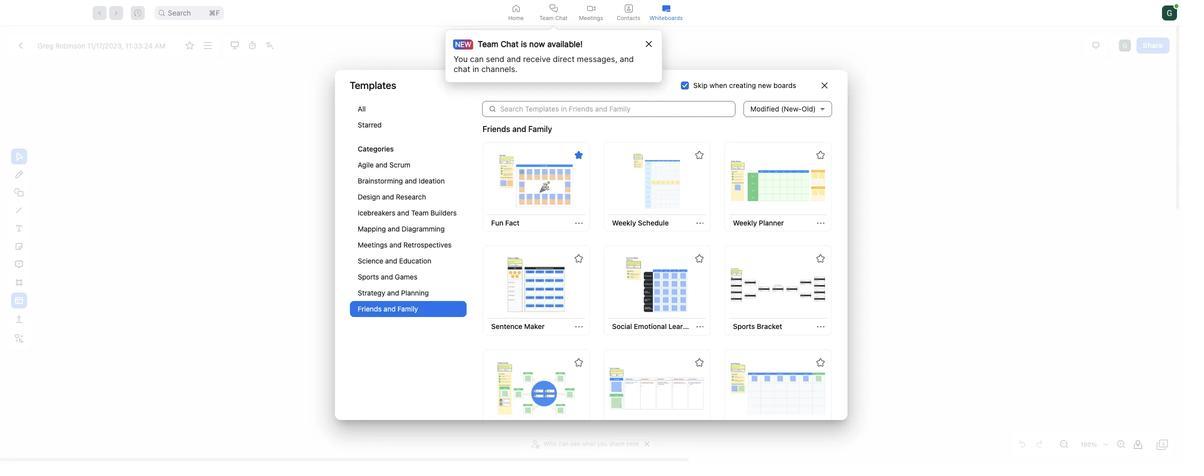 Task type: locate. For each thing, give the bounding box(es) containing it.
team chat button
[[535, 0, 572, 26]]

tab list
[[497, 0, 685, 26]]

whiteboards
[[650, 14, 683, 21]]

team up now
[[540, 14, 554, 21]]

and
[[507, 54, 521, 64], [620, 54, 634, 64]]

team up send
[[478, 39, 498, 49]]

meetings
[[579, 14, 603, 21]]

1 and from the left
[[507, 54, 521, 64]]

2 and from the left
[[620, 54, 634, 64]]

team chat image
[[550, 4, 558, 12], [550, 4, 558, 12]]

team inside button
[[540, 14, 554, 21]]

0 horizontal spatial chat
[[501, 39, 519, 49]]

chat inside team chat button
[[555, 14, 568, 21]]

search
[[168, 8, 191, 17]]

magnifier image
[[159, 10, 165, 16], [159, 10, 165, 16]]

and right the "messages,"
[[620, 54, 634, 64]]

0 vertical spatial chat
[[555, 14, 568, 21]]

whiteboards button
[[647, 0, 685, 26]]

chat left is
[[501, 39, 519, 49]]

chat inside team chat is now available! you can send and receive direct messages, and chat in channels.
[[501, 39, 519, 49]]

team inside team chat is now available! you can send and receive direct messages, and chat in channels.
[[478, 39, 498, 49]]

1 horizontal spatial team
[[540, 14, 554, 21]]

1 vertical spatial chat
[[501, 39, 519, 49]]

home button
[[497, 0, 535, 26]]

profile contact image
[[625, 4, 633, 12], [625, 4, 633, 12]]

home small image
[[512, 4, 520, 12]]

1 horizontal spatial and
[[620, 54, 634, 64]]

whiteboard small image
[[662, 4, 670, 12]]

1 vertical spatial team
[[478, 39, 498, 49]]

0 horizontal spatial and
[[507, 54, 521, 64]]

home small image
[[512, 4, 520, 12]]

chat up available!
[[555, 14, 568, 21]]

and down team chat is now available! element
[[507, 54, 521, 64]]

available!
[[547, 39, 583, 49]]

home
[[508, 14, 524, 21]]

close image
[[646, 41, 652, 47]]

0 horizontal spatial team
[[478, 39, 498, 49]]

contacts
[[617, 14, 640, 21]]

0 vertical spatial team
[[540, 14, 554, 21]]

whiteboard small image
[[662, 4, 670, 12]]

team
[[540, 14, 554, 21], [478, 39, 498, 49]]

tooltip
[[445, 26, 663, 83]]

chat
[[555, 14, 568, 21], [501, 39, 519, 49]]

avatar image
[[1162, 5, 1177, 20]]

1 horizontal spatial chat
[[555, 14, 568, 21]]

online image
[[1175, 4, 1179, 8]]

is
[[521, 39, 527, 49]]



Task type: describe. For each thing, give the bounding box(es) containing it.
team for team chat is now available! you can send and receive direct messages, and chat in channels.
[[478, 39, 498, 49]]

channels.
[[481, 64, 518, 74]]

messages,
[[577, 54, 618, 64]]

video on image
[[587, 4, 595, 12]]

contacts button
[[610, 0, 647, 26]]

in
[[473, 64, 479, 74]]

team chat is now available! element
[[457, 38, 583, 50]]

chat for team chat is now available! you can send and receive direct messages, and chat in channels.
[[501, 39, 519, 49]]

close image
[[646, 41, 652, 47]]

team for team chat
[[540, 14, 554, 21]]

send
[[486, 54, 505, 64]]

team chat
[[540, 14, 568, 21]]

chat
[[454, 64, 470, 74]]

online image
[[1175, 4, 1179, 8]]

direct
[[553, 54, 575, 64]]

you can send and receive direct messages, and chat in channels. element
[[454, 54, 644, 74]]

tab list containing home
[[497, 0, 685, 26]]

now
[[529, 39, 545, 49]]

video on image
[[587, 4, 595, 12]]

chat for team chat
[[555, 14, 568, 21]]

can
[[470, 54, 484, 64]]

receive
[[523, 54, 551, 64]]

tooltip containing team chat is now available! you can send and receive direct messages, and chat in channels.
[[445, 26, 663, 83]]

you
[[454, 54, 468, 64]]

meetings button
[[572, 0, 610, 26]]

⌘f
[[209, 8, 220, 17]]

team chat is now available! you can send and receive direct messages, and chat in channels.
[[454, 39, 634, 74]]



Task type: vqa. For each thing, say whether or not it's contained in the screenshot.
TEAM to the right
yes



